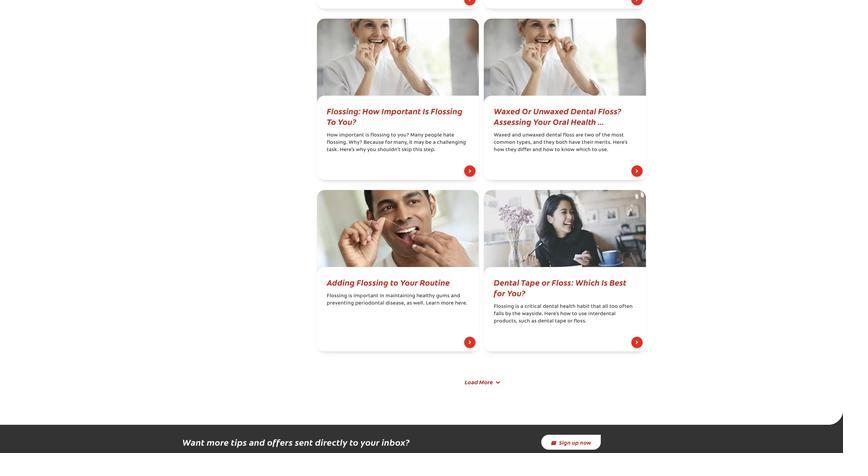 Task type: locate. For each thing, give the bounding box(es) containing it.
rounded corner image
[[829, 411, 844, 425]]

0 horizontal spatial more
[[207, 437, 229, 449]]

more
[[480, 378, 493, 386]]

for up falls
[[494, 288, 506, 299]]

dental left tape
[[494, 277, 520, 288]]

skip
[[402, 148, 412, 153]]

and up here.
[[451, 294, 461, 299]]

is inside how important is flossing to you? many people hate flossing. why? because for many, it may be a challenging task. here's why you shouldn't skip this step.
[[366, 133, 370, 138]]

1 horizontal spatial as
[[532, 319, 537, 324]]

important up why?
[[339, 133, 364, 138]]

0 vertical spatial or
[[542, 277, 550, 288]]

waxed left or
[[494, 105, 521, 116]]

your up unwaxed
[[534, 116, 551, 127]]

more down gums
[[441, 301, 454, 306]]

1 horizontal spatial is
[[366, 133, 370, 138]]

flossing up by
[[494, 305, 515, 310]]

here's up tape
[[545, 312, 560, 317]]

more left tips
[[207, 437, 229, 449]]

flossing up preventing
[[327, 294, 347, 299]]

1 vertical spatial your
[[401, 277, 418, 288]]

flossing is a critical dental health habit that all too often falls by the wayside. here's how to use interdental products, such as dental tape or floss.
[[494, 305, 633, 324]]

flossing inside flossing: how important is flossing to you?
[[431, 105, 463, 116]]

how up flossing.
[[327, 133, 338, 138]]

hate
[[444, 133, 455, 138]]

1 vertical spatial waxed
[[494, 133, 511, 138]]

is
[[423, 105, 429, 116], [602, 277, 608, 288]]

best
[[610, 277, 627, 288]]

more
[[441, 301, 454, 306], [207, 437, 229, 449]]

how important is flossing to you? many people hate flossing. why? because for many, it may be a challenging task. here's why you shouldn't skip this step.
[[327, 133, 466, 153]]

and up the types,
[[512, 133, 522, 138]]

0 vertical spatial they
[[544, 140, 555, 145]]

0 vertical spatial how
[[363, 105, 380, 116]]

a left critical
[[521, 305, 524, 310]]

1 horizontal spatial or
[[568, 319, 573, 324]]

waxed
[[494, 105, 521, 116], [494, 133, 511, 138]]

the inside waxed and unwaxed dental floss are two of the most common types, and they both have their merits. here's how they differ and how to know which to use.
[[603, 133, 611, 138]]

falls
[[494, 312, 504, 317]]

0 vertical spatial is
[[366, 133, 370, 138]]

footer
[[312, 0, 651, 398]]

1 vertical spatial is
[[602, 277, 608, 288]]

is up preventing
[[349, 294, 353, 299]]

0 horizontal spatial here's
[[340, 148, 355, 153]]

1 vertical spatial here's
[[340, 148, 355, 153]]

is
[[366, 133, 370, 138], [349, 294, 353, 299], [516, 305, 520, 310]]

1 vertical spatial the
[[513, 312, 521, 317]]

is inside flossing is a critical dental health habit that all too often falls by the wayside. here's how to use interdental products, such as dental tape or floss.
[[516, 305, 520, 310]]

step.
[[424, 148, 436, 153]]

dental inside waxed or unwaxed dental floss? assessing your oral health ...
[[571, 105, 597, 116]]

is inside flossing is important in maintaining healthy gums and preventing periodontal disease, as well. learn more here.
[[349, 294, 353, 299]]

0 vertical spatial you?
[[338, 116, 357, 127]]

1 vertical spatial dental
[[543, 305, 559, 310]]

critical
[[525, 305, 542, 310]]

0 vertical spatial the
[[603, 133, 611, 138]]

sign
[[560, 439, 571, 447]]

to left you?
[[391, 133, 397, 138]]

flossing up in
[[357, 277, 389, 288]]

0 vertical spatial a
[[433, 140, 436, 145]]

...
[[598, 116, 605, 127]]

as inside flossing is a critical dental health habit that all too often falls by the wayside. here's how to use interdental products, such as dental tape or floss.
[[532, 319, 537, 324]]

1 vertical spatial you?
[[508, 288, 526, 299]]

important up periodontal
[[354, 294, 379, 299]]

waxed or unwaxed dental floss? assessing your oral health ...
[[494, 105, 622, 127]]

waxed up common
[[494, 133, 511, 138]]

0 vertical spatial important
[[339, 133, 364, 138]]

2 vertical spatial here's
[[545, 312, 560, 317]]

is for adding
[[349, 294, 353, 299]]

to left use.
[[593, 148, 598, 153]]

dental up both
[[546, 133, 562, 138]]

0 vertical spatial your
[[534, 116, 551, 127]]

interdental
[[589, 312, 616, 317]]

shouldn't
[[378, 148, 401, 153]]

flossing up hate
[[431, 105, 463, 116]]

is up because at top
[[366, 133, 370, 138]]

0 vertical spatial for
[[386, 140, 393, 145]]

0 vertical spatial more
[[441, 301, 454, 306]]

are
[[576, 133, 584, 138]]

they
[[544, 140, 555, 145], [506, 148, 517, 153]]

here.
[[455, 301, 468, 306]]

wayside.
[[522, 312, 544, 317]]

often
[[620, 305, 633, 310]]

common
[[494, 140, 516, 145]]

0 horizontal spatial or
[[542, 277, 550, 288]]

how inside flossing is a critical dental health habit that all too often falls by the wayside. here's how to use interdental products, such as dental tape or floss.
[[561, 312, 571, 317]]

how left know
[[544, 148, 554, 153]]

waxed inside waxed and unwaxed dental floss are two of the most common types, and they both have their merits. here's how they differ and how to know which to use.
[[494, 133, 511, 138]]

0 vertical spatial dental
[[571, 105, 597, 116]]

1 horizontal spatial how
[[363, 105, 380, 116]]

2 waxed from the top
[[494, 133, 511, 138]]

footer containing flossing: how important is flossing to you?
[[312, 0, 651, 398]]

is right important
[[423, 105, 429, 116]]

1 horizontal spatial here's
[[545, 312, 560, 317]]

2 vertical spatial dental
[[538, 319, 554, 324]]

you? inside flossing: how important is flossing to you?
[[338, 116, 357, 127]]

0 vertical spatial dental
[[546, 133, 562, 138]]

and right tips
[[249, 437, 265, 449]]

0 vertical spatial waxed
[[494, 105, 521, 116]]

dental left health
[[543, 305, 559, 310]]

1 horizontal spatial dental
[[571, 105, 597, 116]]

1 vertical spatial is
[[349, 294, 353, 299]]

0 horizontal spatial for
[[386, 140, 393, 145]]

how down common
[[494, 148, 505, 153]]

1 horizontal spatial more
[[441, 301, 454, 306]]

0 vertical spatial as
[[407, 301, 412, 306]]

1 vertical spatial they
[[506, 148, 517, 153]]

your up maintaining at left
[[401, 277, 418, 288]]

that
[[591, 305, 602, 310]]

1 vertical spatial a
[[521, 305, 524, 310]]

1 horizontal spatial a
[[521, 305, 524, 310]]

how
[[363, 105, 380, 116], [327, 133, 338, 138]]

here's inside how important is flossing to you? many people hate flossing. why? because for many, it may be a challenging task. here's why you shouldn't skip this step.
[[340, 148, 355, 153]]

you? right to
[[338, 116, 357, 127]]

such
[[519, 319, 531, 324]]

dental
[[546, 133, 562, 138], [543, 305, 559, 310], [538, 319, 554, 324]]

both
[[556, 140, 568, 145]]

many
[[411, 133, 424, 138]]

use
[[579, 312, 588, 317]]

1 horizontal spatial is
[[602, 277, 608, 288]]

1 horizontal spatial for
[[494, 288, 506, 299]]

0 horizontal spatial is
[[423, 105, 429, 116]]

as down wayside.
[[532, 319, 537, 324]]

you? inside dental tape or floss: which is best for you?
[[508, 288, 526, 299]]

most
[[612, 133, 624, 138]]

floss
[[564, 133, 575, 138]]

0 vertical spatial here's
[[614, 140, 628, 145]]

0 horizontal spatial how
[[327, 133, 338, 138]]

as
[[407, 301, 412, 306], [532, 319, 537, 324]]

the
[[603, 133, 611, 138], [513, 312, 521, 317]]

0 vertical spatial is
[[423, 105, 429, 116]]

maintaining
[[386, 294, 416, 299]]

0 horizontal spatial dental
[[494, 277, 520, 288]]

2 horizontal spatial is
[[516, 305, 520, 310]]

here's inside waxed and unwaxed dental floss are two of the most common types, and they both have their merits. here's how they differ and how to know which to use.
[[614, 140, 628, 145]]

1 horizontal spatial how
[[544, 148, 554, 153]]

1 vertical spatial as
[[532, 319, 537, 324]]

now
[[581, 439, 592, 447]]

your
[[534, 116, 551, 127], [401, 277, 418, 288]]

0 horizontal spatial is
[[349, 294, 353, 299]]

too
[[610, 305, 618, 310]]

0 horizontal spatial a
[[433, 140, 436, 145]]

flossing.
[[327, 140, 348, 145]]

dental left ...
[[571, 105, 597, 116]]

for
[[386, 140, 393, 145], [494, 288, 506, 299]]

0 horizontal spatial your
[[401, 277, 418, 288]]

1 horizontal spatial your
[[534, 116, 551, 127]]

2 horizontal spatial how
[[561, 312, 571, 317]]

how up flossing
[[363, 105, 380, 116]]

want more tips and offers sent directly to your inbox?
[[182, 437, 410, 449]]

0 horizontal spatial they
[[506, 148, 517, 153]]

and down unwaxed
[[534, 140, 543, 145]]

how down health
[[561, 312, 571, 317]]

flossing inside flossing is a critical dental health habit that all too often falls by the wayside. here's how to use interdental products, such as dental tape or floss.
[[494, 305, 515, 310]]

how
[[494, 148, 505, 153], [544, 148, 554, 153], [561, 312, 571, 317]]

here's down most
[[614, 140, 628, 145]]

flossing: how important is flossing to you?
[[327, 105, 463, 127]]

all
[[603, 305, 609, 310]]

tips
[[231, 437, 247, 449]]

they down common
[[506, 148, 517, 153]]

the up merits.
[[603, 133, 611, 138]]

here's
[[614, 140, 628, 145], [340, 148, 355, 153], [545, 312, 560, 317]]

load
[[465, 378, 478, 386]]

waxed inside waxed or unwaxed dental floss? assessing your oral health ...
[[494, 105, 521, 116]]

is left best
[[602, 277, 608, 288]]

you? up critical
[[508, 288, 526, 299]]

as left well.
[[407, 301, 412, 306]]

a inside how important is flossing to you? many people hate flossing. why? because for many, it may be a challenging task. here's why you shouldn't skip this step.
[[433, 140, 436, 145]]

dental left tape
[[538, 319, 554, 324]]

for up the shouldn't
[[386, 140, 393, 145]]

here's inside flossing is a critical dental health habit that all too often falls by the wayside. here's how to use interdental products, such as dental tape or floss.
[[545, 312, 560, 317]]

the inside flossing is a critical dental health habit that all too often falls by the wayside. here's how to use interdental products, such as dental tape or floss.
[[513, 312, 521, 317]]

dental
[[571, 105, 597, 116], [494, 277, 520, 288]]

1 vertical spatial dental
[[494, 277, 520, 288]]

a
[[433, 140, 436, 145], [521, 305, 524, 310]]

1 vertical spatial how
[[327, 133, 338, 138]]

of
[[596, 133, 601, 138]]

or
[[542, 277, 550, 288], [568, 319, 573, 324]]

2 vertical spatial is
[[516, 305, 520, 310]]

and inside flossing is important in maintaining healthy gums and preventing periodontal disease, as well. learn more here.
[[451, 294, 461, 299]]

2 horizontal spatial here's
[[614, 140, 628, 145]]

1 horizontal spatial you?
[[508, 288, 526, 299]]

1 horizontal spatial the
[[603, 133, 611, 138]]

1 vertical spatial for
[[494, 288, 506, 299]]

to left use
[[573, 312, 578, 317]]

the right by
[[513, 312, 521, 317]]

they left both
[[544, 140, 555, 145]]

1 horizontal spatial they
[[544, 140, 555, 145]]

directly
[[315, 437, 348, 449]]

0 horizontal spatial as
[[407, 301, 412, 306]]

periodontal
[[355, 301, 385, 306]]

1 waxed from the top
[[494, 105, 521, 116]]

products,
[[494, 319, 518, 324]]

to
[[391, 133, 397, 138], [555, 148, 561, 153], [593, 148, 598, 153], [391, 277, 399, 288], [573, 312, 578, 317], [350, 437, 359, 449]]

floss:
[[552, 277, 574, 288]]

1 vertical spatial or
[[568, 319, 573, 324]]

a right "be"
[[433, 140, 436, 145]]

is left critical
[[516, 305, 520, 310]]

1 vertical spatial important
[[354, 294, 379, 299]]

0 horizontal spatial the
[[513, 312, 521, 317]]

want
[[182, 437, 205, 449]]

here's down why?
[[340, 148, 355, 153]]

important inside how important is flossing to you? many people hate flossing. why? because for many, it may be a challenging task. here's why you shouldn't skip this step.
[[339, 133, 364, 138]]

0 horizontal spatial you?
[[338, 116, 357, 127]]



Task type: describe. For each thing, give the bounding box(es) containing it.
flossing is important in maintaining healthy gums and preventing periodontal disease, as well. learn more here.
[[327, 294, 468, 306]]

to left your
[[350, 437, 359, 449]]

adding flossing to your routine
[[327, 277, 450, 288]]

merits.
[[595, 140, 612, 145]]

waxed for waxed or unwaxed dental floss? assessing your oral health ...
[[494, 105, 521, 116]]

important
[[382, 105, 421, 116]]

load more button
[[457, 375, 507, 390]]

inbox?
[[382, 437, 410, 449]]

0 horizontal spatial how
[[494, 148, 505, 153]]

may
[[414, 140, 424, 145]]

waxed and unwaxed dental floss are two of the most common types, and they both have their merits. here's how they differ and how to know which to use.
[[494, 133, 628, 153]]

more inside flossing is important in maintaining healthy gums and preventing periodontal disease, as well. learn more here.
[[441, 301, 454, 306]]

to down both
[[555, 148, 561, 153]]

important inside flossing is important in maintaining healthy gums and preventing periodontal disease, as well. learn more here.
[[354, 294, 379, 299]]

learn
[[426, 301, 440, 306]]

because
[[364, 140, 384, 145]]

well.
[[414, 301, 425, 306]]

health
[[560, 305, 576, 310]]

a inside flossing is a critical dental health habit that all too often falls by the wayside. here's how to use interdental products, such as dental tape or floss.
[[521, 305, 524, 310]]

how inside flossing: how important is flossing to you?
[[363, 105, 380, 116]]

it
[[409, 140, 413, 145]]

1 vertical spatial more
[[207, 437, 229, 449]]

why?
[[349, 140, 363, 145]]

task.
[[327, 148, 339, 153]]

know
[[562, 148, 575, 153]]

how inside how important is flossing to you? many people hate flossing. why? because for many, it may be a challenging task. here's why you shouldn't skip this step.
[[327, 133, 338, 138]]

gums
[[436, 294, 450, 299]]

oral
[[553, 116, 570, 127]]

assessing
[[494, 116, 532, 127]]

is inside flossing: how important is flossing to you?
[[423, 105, 429, 116]]

load more
[[465, 378, 493, 386]]

unwaxed
[[534, 105, 569, 116]]

as inside flossing is important in maintaining healthy gums and preventing periodontal disease, as well. learn more here.
[[407, 301, 412, 306]]

differ
[[518, 148, 532, 153]]

unwaxed
[[523, 133, 545, 138]]

be
[[426, 140, 432, 145]]

floss.
[[574, 319, 587, 324]]

you?
[[398, 133, 409, 138]]

use.
[[599, 148, 609, 153]]

for inside dental tape or floss: which is best for you?
[[494, 288, 506, 299]]

to up maintaining at left
[[391, 277, 399, 288]]

health
[[571, 116, 597, 127]]

which
[[577, 148, 591, 153]]

adding
[[327, 277, 355, 288]]

dental inside waxed and unwaxed dental floss are two of the most common types, and they both have their merits. here's how they differ and how to know which to use.
[[546, 133, 562, 138]]

flossing inside flossing is important in maintaining healthy gums and preventing periodontal disease, as well. learn more here.
[[327, 294, 347, 299]]

challenging
[[437, 140, 466, 145]]

types,
[[517, 140, 532, 145]]

you
[[367, 148, 377, 153]]

is for dental
[[516, 305, 520, 310]]

sent
[[295, 437, 313, 449]]

tape
[[521, 277, 540, 288]]

for inside how important is flossing to you? many people hate flossing. why? because for many, it may be a challenging task. here's why you shouldn't skip this step.
[[386, 140, 393, 145]]

to inside flossing is a critical dental health habit that all too often falls by the wayside. here's how to use interdental products, such as dental tape or floss.
[[573, 312, 578, 317]]

which
[[576, 277, 600, 288]]

to inside how important is flossing to you? many people hate flossing. why? because for many, it may be a challenging task. here's why you shouldn't skip this step.
[[391, 133, 397, 138]]

up
[[572, 439, 579, 447]]

many,
[[394, 140, 408, 145]]

sign up now
[[560, 439, 592, 447]]

offers
[[267, 437, 293, 449]]

by
[[506, 312, 512, 317]]

and right differ
[[533, 148, 542, 153]]

preventing
[[327, 301, 354, 306]]

their
[[582, 140, 594, 145]]

dental tape or floss: which is best for you?
[[494, 277, 627, 299]]

why
[[356, 148, 366, 153]]

this
[[414, 148, 423, 153]]

dental inside dental tape or floss: which is best for you?
[[494, 277, 520, 288]]

flossing
[[371, 133, 390, 138]]

flossing:
[[327, 105, 361, 116]]

people
[[425, 133, 442, 138]]

routine
[[420, 277, 450, 288]]

waxed for waxed and unwaxed dental floss are two of the most common types, and they both have their merits. here's how they differ and how to know which to use.
[[494, 133, 511, 138]]

disease,
[[386, 301, 406, 306]]

your inside waxed or unwaxed dental floss? assessing your oral health ...
[[534, 116, 551, 127]]

have
[[569, 140, 581, 145]]

your
[[361, 437, 380, 449]]

to
[[327, 116, 336, 127]]

or inside dental tape or floss: which is best for you?
[[542, 277, 550, 288]]

healthy
[[417, 294, 435, 299]]

sign up now link
[[542, 435, 601, 450]]

is inside dental tape or floss: which is best for you?
[[602, 277, 608, 288]]

tape
[[555, 319, 567, 324]]

or inside flossing is a critical dental health habit that all too often falls by the wayside. here's how to use interdental products, such as dental tape or floss.
[[568, 319, 573, 324]]

or
[[522, 105, 532, 116]]

in
[[380, 294, 385, 299]]

floss?
[[599, 105, 622, 116]]

two
[[585, 133, 595, 138]]

habit
[[577, 305, 590, 310]]



Task type: vqa. For each thing, say whether or not it's contained in the screenshot.
how. on the right bottom of page
no



